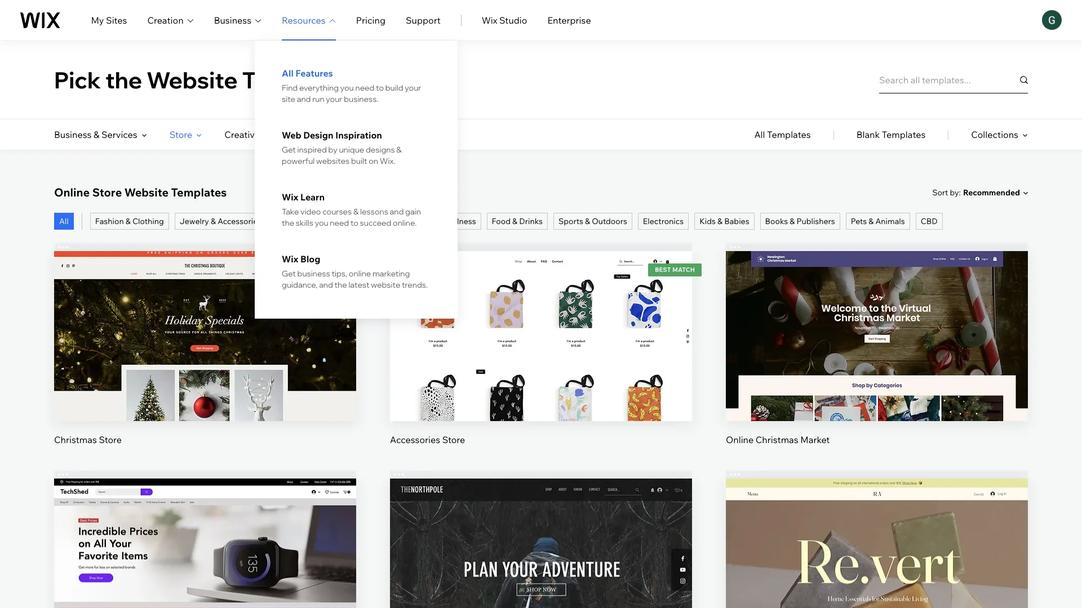 Task type: locate. For each thing, give the bounding box(es) containing it.
view for edit button in online christmas market "group"
[[867, 352, 888, 364]]

pets
[[851, 217, 867, 227]]

fashion
[[95, 217, 124, 227]]

all for all templates
[[755, 129, 765, 140]]

1 horizontal spatial your
[[405, 83, 421, 93]]

edit button inside online christmas market "group"
[[851, 306, 904, 333]]

pick
[[54, 66, 101, 94]]

market
[[801, 434, 830, 446]]

resources
[[282, 14, 326, 26]]

0 vertical spatial get
[[282, 145, 296, 155]]

jewelry
[[180, 217, 209, 227]]

your right build
[[405, 83, 421, 93]]

web design inspiration get inspired by unique designs & powerful websites built on wix.
[[282, 130, 402, 166]]

1 vertical spatial to
[[351, 218, 359, 228]]

None search field
[[880, 66, 1029, 93]]

outdoors
[[592, 217, 628, 227]]

arts
[[277, 217, 293, 227]]

inspired
[[297, 145, 327, 155]]

1 vertical spatial and
[[390, 207, 404, 217]]

view button inside online christmas market "group"
[[851, 344, 904, 371]]

get up guidance,
[[282, 269, 296, 279]]

wix inside wix learn take video courses & lessons and gain the skills you need to succeed online.
[[282, 192, 299, 203]]

pricing link
[[356, 13, 386, 27]]

0 horizontal spatial christmas
[[54, 434, 97, 446]]

studio
[[500, 14, 527, 26]]

all inside all features find everything you need to build your site and run your business.
[[282, 68, 294, 79]]

all inside all link
[[59, 217, 69, 227]]

the inside wix blog get business tips, online marketing guidance, and the latest website trends.
[[335, 280, 347, 290]]

view inside online christmas market "group"
[[867, 352, 888, 364]]

build
[[386, 83, 404, 93]]

store inside "accessories store" group
[[442, 434, 465, 446]]

1 vertical spatial the
[[282, 218, 294, 228]]

online store website templates - home goods store image
[[726, 479, 1029, 609]]

0 horizontal spatial the
[[105, 66, 142, 94]]

wix up guidance,
[[282, 254, 299, 265]]

wix inside wix blog get business tips, online marketing guidance, and the latest website trends.
[[282, 254, 299, 265]]

get
[[282, 145, 296, 155], [282, 269, 296, 279]]

design
[[304, 130, 334, 141]]

0 vertical spatial need
[[356, 83, 375, 93]]

the right pick
[[105, 66, 142, 94]]

& right jewelry
[[211, 217, 216, 227]]

Search search field
[[880, 66, 1029, 93]]

jewelry & accessories
[[180, 217, 262, 227]]

edit inside 'christmas store' group
[[197, 314, 214, 325]]

& right sports
[[585, 217, 590, 227]]

0 horizontal spatial to
[[351, 218, 359, 228]]

need down courses on the top of page
[[330, 218, 349, 228]]

online christmas market
[[726, 434, 830, 446]]

all inside all templates 'link'
[[755, 129, 765, 140]]

1 vertical spatial all
[[755, 129, 765, 140]]

1 horizontal spatial christmas
[[756, 434, 799, 446]]

resources group
[[255, 41, 458, 319]]

beauty & wellness
[[409, 217, 476, 227]]

the down take
[[282, 218, 294, 228]]

christmas inside group
[[54, 434, 97, 446]]

wix for wix learn take video courses & lessons and gain the skills you need to succeed online.
[[282, 192, 299, 203]]

1 vertical spatial get
[[282, 269, 296, 279]]

view button for edit button corresponding to online store website templates - home goods store image
[[851, 572, 904, 599]]

0 vertical spatial your
[[405, 83, 421, 93]]

1 get from the top
[[282, 145, 296, 155]]

accessories store
[[390, 434, 465, 446]]

and left 'run'
[[297, 94, 311, 104]]

you down video
[[315, 218, 329, 228]]

you down "all features" link
[[340, 83, 354, 93]]

need up business.
[[356, 83, 375, 93]]

0 vertical spatial website
[[147, 66, 238, 94]]

1 horizontal spatial and
[[319, 280, 333, 290]]

& inside categories by subject element
[[94, 129, 99, 140]]

2 vertical spatial the
[[335, 280, 347, 290]]

1 horizontal spatial blog
[[373, 129, 393, 140]]

templates
[[768, 129, 811, 140], [882, 129, 926, 140], [171, 186, 227, 200]]

online inside "group"
[[726, 434, 754, 446]]

services
[[101, 129, 137, 140]]

sports & outdoors
[[559, 217, 628, 227]]

2 vertical spatial all
[[59, 217, 69, 227]]

0 vertical spatial accessories
[[218, 217, 262, 227]]

0 vertical spatial all
[[282, 68, 294, 79]]

the down tips,
[[335, 280, 347, 290]]

0 horizontal spatial your
[[326, 94, 343, 104]]

& left services
[[94, 129, 99, 140]]

2 get from the top
[[282, 269, 296, 279]]

edit button for online store website templates - backpack store image
[[515, 534, 568, 561]]

edit button inside 'christmas store' group
[[178, 306, 232, 333]]

1 horizontal spatial to
[[376, 83, 384, 93]]

publishers
[[797, 217, 836, 227]]

1 vertical spatial need
[[330, 218, 349, 228]]

creation button
[[147, 13, 194, 27]]

& right beauty
[[437, 217, 442, 227]]

succeed
[[360, 218, 392, 228]]

collections
[[972, 129, 1019, 140]]

0 horizontal spatial need
[[330, 218, 349, 228]]

& right fashion
[[126, 217, 131, 227]]

1 horizontal spatial business
[[214, 14, 252, 26]]

store
[[170, 129, 192, 140], [92, 186, 122, 200], [99, 434, 122, 446], [442, 434, 465, 446]]

take
[[282, 207, 299, 217]]

0 horizontal spatial business
[[54, 129, 92, 140]]

1 horizontal spatial you
[[340, 83, 354, 93]]

on
[[369, 156, 378, 166]]

site
[[282, 94, 295, 104]]

edit button inside "accessories store" group
[[515, 306, 568, 333]]

you
[[340, 83, 354, 93], [315, 218, 329, 228]]

business inside "dropdown button"
[[214, 14, 252, 26]]

view for 'online store website templates - electronics store' image edit button
[[195, 580, 216, 591]]

business inside categories by subject element
[[54, 129, 92, 140]]

generic categories element
[[755, 120, 1029, 150]]

wix up take
[[282, 192, 299, 203]]

edit inside online christmas market "group"
[[869, 314, 886, 325]]

& right arts
[[295, 217, 300, 227]]

all link
[[54, 213, 74, 230]]

2 vertical spatial and
[[319, 280, 333, 290]]

online for online christmas market
[[726, 434, 754, 446]]

view
[[195, 352, 216, 364], [867, 352, 888, 364], [195, 580, 216, 591], [531, 580, 552, 591], [867, 580, 888, 591]]

0 horizontal spatial all
[[59, 217, 69, 227]]

accessories inside "link"
[[218, 217, 262, 227]]

0 vertical spatial to
[[376, 83, 384, 93]]

1 vertical spatial business
[[54, 129, 92, 140]]

0 horizontal spatial online
[[54, 186, 90, 200]]

2 horizontal spatial templates
[[882, 129, 926, 140]]

run
[[313, 94, 325, 104]]

1 vertical spatial website
[[125, 186, 169, 200]]

2 vertical spatial wix
[[282, 254, 299, 265]]

& right the designs
[[397, 145, 402, 155]]

& right the "pets"
[[869, 217, 874, 227]]

2 horizontal spatial all
[[755, 129, 765, 140]]

all features find everything you need to build your site and run your business.
[[282, 68, 421, 104]]

blog up the designs
[[373, 129, 393, 140]]

online store website templates - backpack store image
[[390, 479, 692, 609]]

& for home & decor
[[364, 217, 369, 227]]

community
[[292, 129, 341, 140]]

1 christmas from the left
[[54, 434, 97, 446]]

your right 'run'
[[326, 94, 343, 104]]

0 horizontal spatial you
[[315, 218, 329, 228]]

edit button
[[178, 306, 232, 333], [515, 306, 568, 333], [851, 306, 904, 333], [178, 534, 232, 561], [515, 534, 568, 561], [851, 534, 904, 561]]

to down courses on the top of page
[[351, 218, 359, 228]]

edit for online store website templates - accessories store image
[[533, 314, 550, 325]]

& right kids on the top right of page
[[718, 217, 723, 227]]

& left decor
[[364, 217, 369, 227]]

2 christmas from the left
[[756, 434, 799, 446]]

2 horizontal spatial and
[[390, 207, 404, 217]]

view for online store website templates - backpack store image's edit button
[[531, 580, 552, 591]]

1 horizontal spatial accessories
[[390, 434, 440, 446]]

view inside 'christmas store' group
[[195, 352, 216, 364]]

edit inside "accessories store" group
[[533, 314, 550, 325]]

online
[[54, 186, 90, 200], [726, 434, 754, 446]]

0 vertical spatial and
[[297, 94, 311, 104]]

get up powerful
[[282, 145, 296, 155]]

need inside wix learn take video courses & lessons and gain the skills you need to succeed online.
[[330, 218, 349, 228]]

pets & animals
[[851, 217, 905, 227]]

&
[[94, 129, 99, 140], [397, 145, 402, 155], [354, 207, 359, 217], [126, 217, 131, 227], [211, 217, 216, 227], [295, 217, 300, 227], [364, 217, 369, 227], [437, 217, 442, 227], [513, 217, 518, 227], [585, 217, 590, 227], [718, 217, 723, 227], [790, 217, 795, 227], [869, 217, 874, 227]]

0 horizontal spatial blog
[[301, 254, 320, 265]]

1 vertical spatial you
[[315, 218, 329, 228]]

sort
[[933, 187, 949, 198]]

pricing
[[356, 14, 386, 26]]

all templates
[[755, 129, 811, 140]]

1 horizontal spatial the
[[282, 218, 294, 228]]

accessories inside group
[[390, 434, 440, 446]]

lessons
[[360, 207, 388, 217]]

blog inside wix blog get business tips, online marketing guidance, and the latest website trends.
[[301, 254, 320, 265]]

& inside "link"
[[211, 217, 216, 227]]

find
[[282, 83, 298, 93]]

wix for wix blog get business tips, online marketing guidance, and the latest website trends.
[[282, 254, 299, 265]]

fashion & clothing link
[[90, 213, 169, 230]]

2 horizontal spatial the
[[335, 280, 347, 290]]

wix left studio
[[482, 14, 498, 26]]

support
[[406, 14, 441, 26]]

1 vertical spatial accessories
[[390, 434, 440, 446]]

0 vertical spatial online
[[54, 186, 90, 200]]

edit button for 'online store website templates - electronics store' image
[[178, 534, 232, 561]]

0 horizontal spatial accessories
[[218, 217, 262, 227]]

wix
[[482, 14, 498, 26], [282, 192, 299, 203], [282, 254, 299, 265]]

view button inside 'christmas store' group
[[178, 344, 232, 371]]

to left build
[[376, 83, 384, 93]]

1 vertical spatial online
[[726, 434, 754, 446]]

fashion & clothing
[[95, 217, 164, 227]]

store inside 'christmas store' group
[[99, 434, 122, 446]]

food
[[492, 217, 511, 227]]

all for all features find everything you need to build your site and run your business.
[[282, 68, 294, 79]]

0 vertical spatial business
[[214, 14, 252, 26]]

the inside wix learn take video courses & lessons and gain the skills you need to succeed online.
[[282, 218, 294, 228]]

templates for blank templates
[[882, 129, 926, 140]]

and down business
[[319, 280, 333, 290]]

0 vertical spatial the
[[105, 66, 142, 94]]

view button
[[178, 344, 232, 371], [851, 344, 904, 371], [178, 572, 232, 599], [515, 572, 568, 599], [851, 572, 904, 599]]

by
[[329, 145, 338, 155]]

& right books at right
[[790, 217, 795, 227]]

& right food
[[513, 217, 518, 227]]

the for wix learn
[[282, 218, 294, 228]]

blank
[[857, 129, 880, 140]]

0 horizontal spatial and
[[297, 94, 311, 104]]

1 horizontal spatial all
[[282, 68, 294, 79]]

templates inside 'link'
[[768, 129, 811, 140]]

& inside 'link'
[[869, 217, 874, 227]]

& down the wix learn link
[[354, 207, 359, 217]]

books & publishers link
[[760, 213, 841, 230]]

0 vertical spatial blog
[[373, 129, 393, 140]]

0 vertical spatial wix
[[482, 14, 498, 26]]

need
[[356, 83, 375, 93], [330, 218, 349, 228]]

and up online.
[[390, 207, 404, 217]]

view for edit button inside 'christmas store' group
[[195, 352, 216, 364]]

& inside web design inspiration get inspired by unique designs & powerful websites built on wix.
[[397, 145, 402, 155]]

1 horizontal spatial online
[[726, 434, 754, 446]]

video
[[301, 207, 321, 217]]

business & services
[[54, 129, 137, 140]]

& for arts & crafts
[[295, 217, 300, 227]]

blog up business
[[301, 254, 320, 265]]

home & decor
[[340, 217, 393, 227]]

0 vertical spatial you
[[340, 83, 354, 93]]

you inside all features find everything you need to build your site and run your business.
[[340, 83, 354, 93]]

blog
[[373, 129, 393, 140], [301, 254, 320, 265]]

1 horizontal spatial need
[[356, 83, 375, 93]]

1 horizontal spatial templates
[[768, 129, 811, 140]]

1 vertical spatial blog
[[301, 254, 320, 265]]

accessories
[[218, 217, 262, 227], [390, 434, 440, 446]]

view button for edit button in online christmas market "group"
[[851, 344, 904, 371]]

1 vertical spatial wix
[[282, 192, 299, 203]]



Task type: vqa. For each thing, say whether or not it's contained in the screenshot.


Task type: describe. For each thing, give the bounding box(es) containing it.
powerful
[[282, 156, 315, 166]]

view button for edit button inside 'christmas store' group
[[178, 344, 232, 371]]

my
[[91, 14, 104, 26]]

clothing
[[133, 217, 164, 227]]

blog inside categories by subject element
[[373, 129, 393, 140]]

online for online store website templates
[[54, 186, 90, 200]]

food & drinks link
[[487, 213, 548, 230]]

all templates link
[[755, 120, 811, 150]]

kids
[[700, 217, 716, 227]]

edit for online store website templates - online christmas market image on the right of page
[[869, 314, 886, 325]]

inspiration
[[336, 130, 382, 141]]

edit button for online store website templates - home goods store image
[[851, 534, 904, 561]]

& for business & services
[[94, 129, 99, 140]]

latest
[[349, 280, 370, 290]]

pets & animals link
[[846, 213, 910, 230]]

online christmas market group
[[726, 244, 1029, 446]]

beauty & wellness link
[[404, 213, 481, 230]]

get inside web design inspiration get inspired by unique designs & powerful websites built on wix.
[[282, 145, 296, 155]]

edit for online store website templates - home goods store image
[[869, 541, 886, 553]]

and inside wix blog get business tips, online marketing guidance, and the latest website trends.
[[319, 280, 333, 290]]

website for store
[[125, 186, 169, 200]]

enterprise link
[[548, 13, 591, 27]]

blank templates link
[[857, 120, 926, 150]]

view for edit button corresponding to online store website templates - home goods store image
[[867, 580, 888, 591]]

edit button for online store website templates - online christmas market image on the right of page
[[851, 306, 904, 333]]

home & decor link
[[335, 213, 398, 230]]

by:
[[950, 187, 961, 198]]

1 vertical spatial your
[[326, 94, 343, 104]]

electronics
[[643, 217, 684, 227]]

drinks
[[519, 217, 543, 227]]

edit button for online store website templates - accessories store image
[[515, 306, 568, 333]]

0 horizontal spatial templates
[[171, 186, 227, 200]]

food & drinks
[[492, 217, 543, 227]]

home
[[340, 217, 362, 227]]

all for all
[[59, 217, 69, 227]]

accessories store group
[[390, 244, 692, 446]]

courses
[[323, 207, 352, 217]]

online store website templates - christmas store image
[[54, 251, 356, 422]]

and inside wix learn take video courses & lessons and gain the skills you need to succeed online.
[[390, 207, 404, 217]]

view button for online store website templates - backpack store image's edit button
[[515, 572, 568, 599]]

categories. use the left and right arrow keys to navigate the menu element
[[0, 120, 1083, 150]]

& for pets & animals
[[869, 217, 874, 227]]

wix.
[[380, 156, 396, 166]]

babies
[[725, 217, 750, 227]]

decor
[[371, 217, 393, 227]]

& for sports & outdoors
[[585, 217, 590, 227]]

to inside all features find everything you need to build your site and run your business.
[[376, 83, 384, 93]]

wellness
[[443, 217, 476, 227]]

websites
[[316, 156, 350, 166]]

kids & babies
[[700, 217, 750, 227]]

pick the website template you love
[[54, 66, 446, 94]]

recommended
[[964, 188, 1021, 198]]

wix blog get business tips, online marketing guidance, and the latest website trends.
[[282, 254, 428, 290]]

online store website templates - online christmas market image
[[726, 251, 1029, 422]]

christmas store group
[[54, 244, 356, 446]]

web design inspiration link
[[282, 130, 431, 141]]

& inside wix learn take video courses & lessons and gain the skills you need to succeed online.
[[354, 207, 359, 217]]

business for business & services
[[54, 129, 92, 140]]

get inside wix blog get business tips, online marketing guidance, and the latest website trends.
[[282, 269, 296, 279]]

wix learn take video courses & lessons and gain the skills you need to succeed online.
[[282, 192, 421, 228]]

& for beauty & wellness
[[437, 217, 442, 227]]

online store website templates - electronics store image
[[54, 479, 356, 609]]

categories by subject element
[[54, 120, 403, 150]]

learn
[[301, 192, 325, 203]]

online.
[[393, 218, 417, 228]]

jewelry & accessories link
[[175, 213, 267, 230]]

templates for all templates
[[768, 129, 811, 140]]

cbd
[[921, 217, 938, 227]]

crafts
[[302, 217, 324, 227]]

sports
[[559, 217, 584, 227]]

store inside categories by subject element
[[170, 129, 192, 140]]

built
[[351, 156, 367, 166]]

you inside wix learn take video courses & lessons and gain the skills you need to succeed online.
[[315, 218, 329, 228]]

website
[[371, 280, 401, 290]]

business button
[[214, 13, 262, 27]]

all features link
[[282, 68, 431, 79]]

electronics link
[[638, 213, 689, 230]]

marketing
[[373, 269, 410, 279]]

unique
[[339, 145, 364, 155]]

kids & babies link
[[695, 213, 755, 230]]

web
[[282, 130, 302, 141]]

creation
[[147, 14, 184, 26]]

edit button for online store website templates - christmas store image
[[178, 306, 232, 333]]

store for online store website templates
[[92, 186, 122, 200]]

view button for 'online store website templates - electronics store' image edit button
[[178, 572, 232, 599]]

store for accessories store
[[442, 434, 465, 446]]

wix for wix studio
[[482, 14, 498, 26]]

to inside wix learn take video courses & lessons and gain the skills you need to succeed online.
[[351, 218, 359, 228]]

wix blog link
[[282, 254, 431, 265]]

online store website templates
[[54, 186, 227, 200]]

trends.
[[402, 280, 428, 290]]

and inside all features find everything you need to build your site and run your business.
[[297, 94, 311, 104]]

books & publishers
[[766, 217, 836, 227]]

you
[[349, 66, 389, 94]]

& for kids & babies
[[718, 217, 723, 227]]

skills
[[296, 218, 313, 228]]

online store website templates - accessories store image
[[390, 251, 692, 422]]

wix learn link
[[282, 192, 431, 203]]

my sites
[[91, 14, 127, 26]]

cbd link
[[916, 213, 943, 230]]

arts & crafts link
[[272, 213, 329, 230]]

edit for online store website templates - christmas store image
[[197, 314, 214, 325]]

& for books & publishers
[[790, 217, 795, 227]]

tips,
[[332, 269, 347, 279]]

support link
[[406, 13, 441, 27]]

need inside all features find everything you need to build your site and run your business.
[[356, 83, 375, 93]]

store for christmas store
[[99, 434, 122, 446]]

the for wix blog
[[335, 280, 347, 290]]

arts & crafts
[[277, 217, 324, 227]]

profile image image
[[1043, 10, 1062, 30]]

my sites link
[[91, 13, 127, 27]]

features
[[296, 68, 333, 79]]

christmas inside "group"
[[756, 434, 799, 446]]

& for fashion & clothing
[[126, 217, 131, 227]]

& for jewelry & accessories
[[211, 217, 216, 227]]

edit for online store website templates - backpack store image
[[533, 541, 550, 553]]

sports & outdoors link
[[554, 213, 633, 230]]

gain
[[405, 207, 421, 217]]

enterprise
[[548, 14, 591, 26]]

guidance,
[[282, 280, 318, 290]]

edit for 'online store website templates - electronics store' image
[[197, 541, 214, 553]]

business.
[[344, 94, 379, 104]]

template
[[242, 66, 344, 94]]

animals
[[876, 217, 905, 227]]

wix studio link
[[482, 13, 527, 27]]

resources button
[[282, 13, 336, 27]]

& for food & drinks
[[513, 217, 518, 227]]

website for the
[[147, 66, 238, 94]]

business for business
[[214, 14, 252, 26]]



